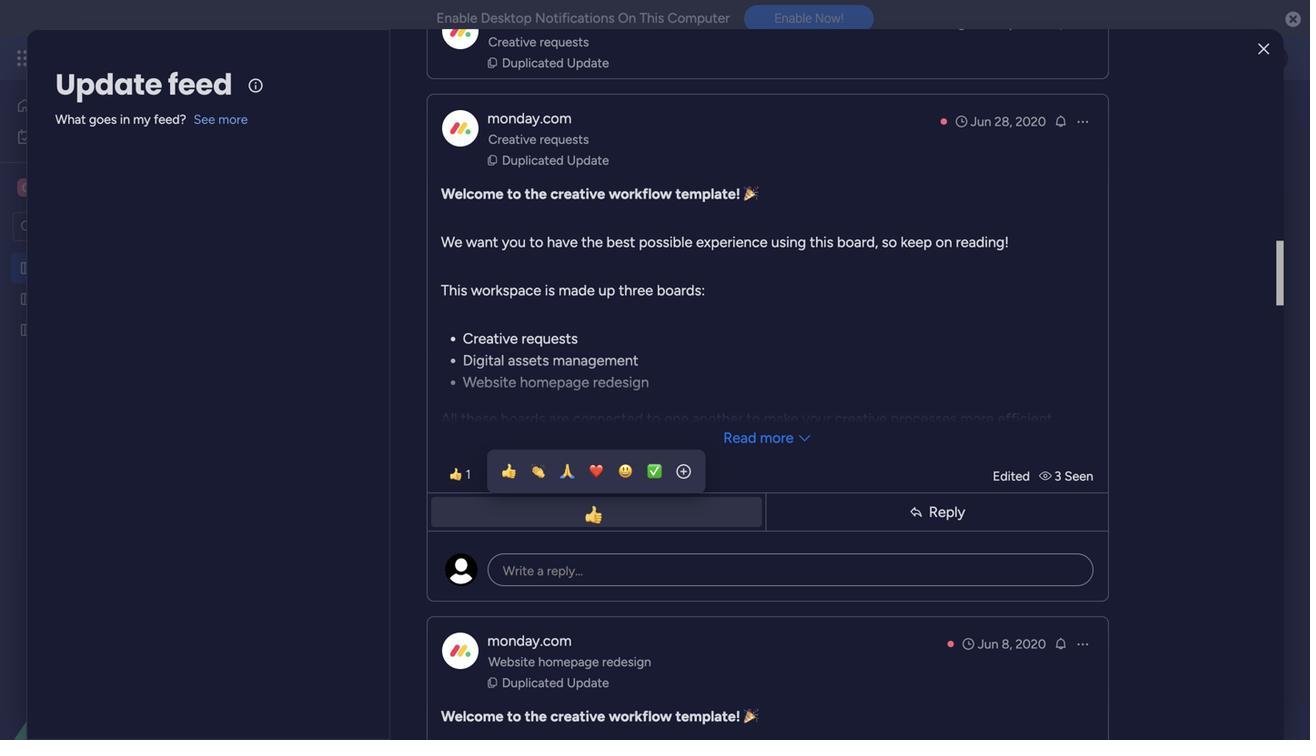 Task type: vqa. For each thing, say whether or not it's contained in the screenshot.
the Main related to Main workspace
no



Task type: locate. For each thing, give the bounding box(es) containing it.
filter / 1
[[709, 219, 755, 235]]

options image right reminder icon
[[1076, 637, 1090, 651]]

28, for second jun 28, 2020 link from the bottom
[[995, 16, 1013, 32]]

enable left desktop
[[437, 10, 478, 26]]

homepage
[[520, 374, 590, 391], [539, 654, 599, 670]]

monday.com
[[488, 110, 572, 127], [488, 632, 572, 650]]

2 vertical spatial duplicated
[[502, 675, 564, 691]]

in
[[120, 112, 130, 127]]

more down make
[[761, 429, 794, 447]]

0 vertical spatial jun 28, 2020
[[971, 16, 1047, 32]]

1 vertical spatial 2020
[[1016, 114, 1047, 129]]

0 vertical spatial jun 28, 2020 link
[[955, 15, 1047, 33]]

1 vertical spatial duplicated update
[[502, 152, 610, 168]]

0 vertical spatial 28,
[[995, 16, 1013, 32]]

creative
[[551, 185, 606, 203], [835, 410, 888, 427], [551, 708, 606, 725]]

1 vertical spatial jun 28, 2020 link
[[955, 112, 1047, 131]]

🎉
[[744, 185, 759, 203], [744, 708, 759, 725]]

management up see more "link"
[[184, 48, 283, 68]]

one
[[665, 410, 689, 427]]

john smith image
[[1260, 44, 1289, 73]]

creative up search field
[[551, 185, 606, 203]]

1 vertical spatial reminder image
[[1054, 114, 1069, 128]]

management up connected on the bottom of page
[[553, 352, 639, 369]]

we
[[441, 234, 463, 251]]

0 vertical spatial management
[[184, 48, 283, 68]]

creative
[[489, 34, 537, 50], [489, 132, 537, 147], [463, 330, 518, 347]]

work down what
[[63, 129, 90, 144]]

1 vertical spatial management
[[459, 94, 659, 135]]

3 duplicated from the top
[[502, 675, 564, 691]]

1 vertical spatial welcome
[[441, 708, 504, 725]]

enable for enable now!
[[775, 11, 813, 26]]

option
[[0, 252, 232, 255]]

home option
[[11, 91, 221, 120]]

efficient.
[[998, 410, 1056, 427]]

2 vertical spatial duplicated update
[[502, 675, 610, 691]]

team workload button
[[378, 164, 493, 193]]

collaborative whiteboard
[[513, 171, 659, 186]]

write a reply...
[[503, 563, 583, 579]]

c
[[22, 180, 31, 195]]

1 vertical spatial jun
[[971, 114, 992, 129]]

0 vertical spatial this
[[640, 10, 665, 26]]

0 vertical spatial creative
[[489, 34, 537, 50]]

2 vertical spatial 2020
[[1016, 636, 1047, 652]]

1 reminder image from the top
[[1054, 16, 1069, 31]]

to
[[507, 185, 522, 203], [530, 234, 544, 251], [647, 410, 661, 427], [747, 410, 761, 427], [507, 708, 522, 725]]

0 vertical spatial the
[[525, 185, 547, 203]]

2020 for monday.com creative requests
[[1016, 114, 1047, 129]]

2 creative requests link from the top
[[486, 130, 592, 148]]

desktop
[[481, 10, 532, 26]]

workflow up person
[[609, 185, 673, 203]]

learn
[[279, 138, 310, 153]]

2 duplicated update from the top
[[502, 152, 610, 168]]

jun for monday.com website homepage redesign
[[978, 636, 999, 652]]

jun 28, 2020 link
[[955, 15, 1047, 33], [955, 112, 1047, 131]]

creative for creative requests digital assets management website homepage redesign
[[463, 330, 518, 347]]

welcome to the creative workflow template! 🎉 up person popup button
[[441, 185, 759, 203]]

3 duplicated update from the top
[[502, 675, 610, 691]]

1 vertical spatial jun 28, 2020
[[971, 114, 1047, 129]]

more
[[219, 112, 248, 127], [313, 138, 343, 153], [961, 410, 995, 427], [761, 429, 794, 447]]

this down the we
[[441, 282, 468, 299]]

like button
[[431, 32, 762, 87]]

2 jun 28, 2020 from the top
[[971, 114, 1047, 129]]

0 vertical spatial homepage
[[520, 374, 590, 391]]

1 vertical spatial public board image
[[19, 290, 36, 308]]

jun
[[971, 16, 992, 32], [971, 114, 992, 129], [978, 636, 999, 652]]

requests for creative requests digital assets management website homepage redesign
[[522, 330, 578, 347]]

whiteboard
[[592, 171, 659, 186]]

asset
[[375, 94, 452, 135]]

0 vertical spatial reminder image
[[1054, 16, 1069, 31]]

0 vertical spatial monday.com
[[488, 110, 572, 127]]

edited
[[993, 16, 1030, 31], [993, 468, 1031, 484]]

2 vertical spatial requests
[[522, 330, 578, 347]]

these
[[461, 410, 498, 427]]

person
[[621, 219, 660, 235]]

1 28, from the top
[[995, 16, 1013, 32]]

2 28, from the top
[[995, 114, 1013, 129]]

0 vertical spatial this
[[382, 138, 403, 153]]

is
[[545, 282, 555, 299]]

1 vertical spatial requests
[[540, 132, 589, 147]]

1 vertical spatial this
[[810, 234, 834, 251]]

jun 8, 2020
[[978, 636, 1047, 652]]

february
[[697, 351, 737, 363]]

monday.com inside monday.com website homepage redesign
[[488, 632, 572, 650]]

feed
[[168, 64, 232, 105]]

28,
[[995, 16, 1013, 32], [995, 114, 1013, 129]]

edited left v2 seen image
[[993, 16, 1030, 31]]

to down website homepage redesign link
[[507, 708, 522, 725]]

this right about at top
[[382, 138, 403, 153]]

1 horizontal spatial enable
[[775, 11, 813, 26]]

1 vertical spatial 1
[[466, 467, 471, 482]]

duplicated down website homepage redesign link
[[502, 675, 564, 691]]

0 horizontal spatial digital
[[277, 94, 368, 135]]

website homepage redesign link
[[486, 653, 654, 671]]

you
[[502, 234, 526, 251]]

0 vertical spatial template!
[[676, 185, 741, 203]]

v2 seen image
[[1040, 468, 1055, 484]]

work up feed?
[[147, 48, 180, 68]]

update up collaborative whiteboard at top
[[567, 152, 610, 168]]

template!
[[676, 185, 741, 203], [676, 708, 741, 725]]

workflow down website homepage redesign link
[[609, 708, 673, 725]]

0 vertical spatial creative
[[551, 185, 606, 203]]

more left "efficient."
[[961, 410, 995, 427]]

0 vertical spatial duplicated update
[[502, 55, 610, 71]]

v2 search image
[[514, 217, 527, 237]]

arrow down image
[[763, 216, 785, 238]]

april
[[927, 351, 948, 363]]

2 welcome from the top
[[441, 708, 504, 725]]

duplicated update for monday.com website homepage redesign
[[502, 675, 610, 691]]

1 vertical spatial workflow
[[609, 708, 673, 725]]

on
[[936, 234, 953, 251]]

update
[[567, 55, 610, 71], [55, 64, 162, 105], [567, 152, 610, 168], [567, 675, 610, 691]]

1 vertical spatial the
[[582, 234, 603, 251]]

/
[[742, 219, 747, 235]]

this right on
[[640, 10, 665, 26]]

my
[[133, 112, 151, 127]]

what
[[55, 112, 86, 127]]

welcome
[[441, 185, 504, 203], [441, 708, 504, 725]]

enable left now!
[[775, 11, 813, 26]]

list box
[[0, 249, 232, 591]]

0 vertical spatial creative requests link
[[486, 33, 592, 51]]

1 public board image from the top
[[19, 259, 36, 277]]

work inside work management button
[[147, 48, 180, 68]]

digital inside creative requests digital assets management website homepage redesign
[[463, 352, 505, 369]]

january
[[590, 351, 625, 363]]

1 vertical spatial welcome to the creative workflow template! 🎉
[[441, 708, 759, 725]]

lottie animation element
[[0, 556, 232, 740]]

management inside button
[[184, 48, 283, 68]]

creative down website homepage redesign link
[[551, 708, 606, 725]]

this left board, at the right top
[[810, 234, 834, 251]]

to up v2 search "icon"
[[507, 185, 522, 203]]

1 vertical spatial digital
[[463, 352, 505, 369]]

28, left v2 seen image
[[995, 16, 1013, 32]]

1 vertical spatial creative requests link
[[486, 130, 592, 148]]

0 vertical spatial welcome to the creative workflow template! 🎉
[[441, 185, 759, 203]]

1 vertical spatial monday.com
[[488, 632, 572, 650]]

1 vertical spatial 28,
[[995, 114, 1013, 129]]

enable
[[437, 10, 478, 26], [775, 11, 813, 26]]

0 horizontal spatial work
[[63, 129, 90, 144]]

creative right your
[[835, 410, 888, 427]]

to left one
[[647, 410, 661, 427]]

1 vertical spatial website
[[489, 654, 535, 670]]

0 horizontal spatial this
[[441, 282, 468, 299]]

digital left the assets
[[463, 352, 505, 369]]

the down website homepage redesign link
[[525, 708, 547, 725]]

homepage inside monday.com website homepage redesign
[[539, 654, 599, 670]]

monday marketplace image
[[1108, 49, 1126, 67]]

0 vertical spatial public board image
[[19, 259, 36, 277]]

jun 28, 2020 for second jun 28, 2020 link from the top of the page
[[971, 114, 1047, 129]]

❤️ button
[[582, 457, 611, 486]]

0 vertical spatial duplicated
[[502, 55, 564, 71]]

jun inside jun 8, 2020 link
[[978, 636, 999, 652]]

0 vertical spatial options image
[[1076, 17, 1090, 31]]

edited left v2 seen icon
[[993, 468, 1031, 484]]

0 vertical spatial digital
[[277, 94, 368, 135]]

monday.com inside monday.com creative requests
[[488, 110, 572, 127]]

0 vertical spatial 🎉
[[744, 185, 759, 203]]

0 vertical spatial welcome
[[441, 185, 504, 203]]

collaborative
[[513, 171, 589, 186]]

2 vertical spatial creative
[[463, 330, 518, 347]]

add
[[422, 219, 446, 234]]

1 vertical spatial homepage
[[539, 654, 599, 670]]

duplicated down creative requests
[[502, 55, 564, 71]]

2 monday.com from the top
[[488, 632, 572, 650]]

notifications
[[535, 10, 615, 26]]

monday.com up website homepage redesign link
[[488, 632, 572, 650]]

duplicated up collaborative
[[502, 152, 564, 168]]

1 🎉 from the top
[[744, 185, 759, 203]]

1 vertical spatial work
[[63, 129, 90, 144]]

1 duplicated update from the top
[[502, 55, 610, 71]]

december
[[472, 351, 518, 363]]

options image
[[1076, 17, 1090, 31], [1076, 637, 1090, 651]]

more right learn in the left of the page
[[313, 138, 343, 153]]

0 vertical spatial workflow
[[609, 185, 673, 203]]

1 vertical spatial 🎉
[[744, 708, 759, 725]]

0 vertical spatial 2020
[[1016, 16, 1047, 32]]

management up here:
[[459, 94, 659, 135]]

1 horizontal spatial work
[[147, 48, 180, 68]]

management inside creative requests digital assets management website homepage redesign
[[553, 352, 639, 369]]

add widget button
[[389, 212, 497, 241]]

2 vertical spatial management
[[553, 352, 639, 369]]

0 horizontal spatial enable
[[437, 10, 478, 26]]

the left best
[[582, 234, 603, 251]]

update down website homepage redesign link
[[567, 675, 610, 691]]

1 vertical spatial redesign
[[603, 654, 652, 670]]

1 vertical spatial options image
[[1076, 637, 1090, 651]]

update down enable desktop notifications on this computer
[[567, 55, 610, 71]]

requests up the assets
[[522, 330, 578, 347]]

work inside my work option
[[63, 129, 90, 144]]

digital asset management (dam)
[[277, 94, 759, 135]]

0 vertical spatial redesign
[[593, 374, 650, 391]]

1 right '/'
[[750, 219, 755, 235]]

read more
[[724, 429, 794, 447]]

requests inside creative requests digital assets management website homepage redesign
[[522, 330, 578, 347]]

1 vertical spatial duplicated
[[502, 152, 564, 168]]

duplicated update
[[502, 55, 610, 71], [502, 152, 610, 168], [502, 675, 610, 691]]

❤️
[[589, 463, 604, 480]]

2 reminder image from the top
[[1054, 114, 1069, 128]]

reminder image
[[1054, 636, 1069, 651]]

all
[[441, 410, 458, 427]]

1 monday.com from the top
[[488, 110, 572, 127]]

1 inside button
[[466, 467, 471, 482]]

my
[[42, 129, 59, 144]]

we want you to have the best possible experience using this board, so keep on reading!
[[441, 234, 1013, 251]]

0 horizontal spatial this
[[382, 138, 403, 153]]

0 vertical spatial requests
[[540, 34, 589, 50]]

monday.com up learn more about this package of templates here: https://youtu.be/9x6_kyyrn_e button
[[488, 110, 572, 127]]

public board image
[[19, 259, 36, 277], [19, 290, 36, 308]]

person button
[[592, 212, 671, 241]]

2 duplicated from the top
[[502, 152, 564, 168]]

redesign inside monday.com website homepage redesign
[[603, 654, 652, 670]]

28, for second jun 28, 2020 link from the top of the page
[[995, 114, 1013, 129]]

1 horizontal spatial 1
[[750, 219, 755, 235]]

duplicated update down website homepage redesign link
[[502, 675, 610, 691]]

28, left options icon
[[995, 114, 1013, 129]]

2 2020 from the top
[[1016, 114, 1047, 129]]

2 enable from the left
[[775, 11, 813, 26]]

goes
[[89, 112, 117, 127]]

digital up learn in the left of the page
[[277, 94, 368, 135]]

requests for creative requests
[[540, 34, 589, 50]]

😃 button
[[611, 457, 640, 486]]

requests up collaborative whiteboard 'button'
[[540, 132, 589, 147]]

creative requests digital assets management website homepage redesign
[[463, 330, 650, 391]]

widget
[[449, 219, 489, 234]]

creative requests
[[489, 34, 589, 50]]

requests down notifications
[[540, 34, 589, 50]]

duplicated update up collaborative
[[502, 152, 610, 168]]

2 vertical spatial the
[[525, 708, 547, 725]]

0 vertical spatial website
[[463, 374, 517, 391]]

1 horizontal spatial digital
[[463, 352, 505, 369]]

online docs button
[[657, 164, 753, 193]]

options image right v2 seen image
[[1076, 17, 1090, 31]]

1 vertical spatial template!
[[676, 708, 741, 725]]

1 enable from the left
[[437, 10, 478, 26]]

1 jun 28, 2020 from the top
[[971, 16, 1047, 32]]

duplicated update down creative requests
[[502, 55, 610, 71]]

package
[[406, 138, 454, 153]]

enable inside button
[[775, 11, 813, 26]]

2 vertical spatial jun
[[978, 636, 999, 652]]

1 horizontal spatial this
[[640, 10, 665, 26]]

options image
[[1076, 114, 1090, 129]]

duplicated update for monday.com creative requests
[[502, 152, 610, 168]]

1 left the 👍 button
[[466, 467, 471, 482]]

requests
[[540, 34, 589, 50], [540, 132, 589, 147], [522, 330, 578, 347]]

✅
[[648, 463, 662, 480]]

creative inside creative requests digital assets management website homepage redesign
[[463, 330, 518, 347]]

3 2020 from the top
[[1016, 636, 1047, 652]]

a
[[538, 563, 544, 579]]

1 vertical spatial creative
[[489, 132, 537, 147]]

enable for enable desktop notifications on this computer
[[437, 10, 478, 26]]

workflow
[[609, 185, 673, 203], [609, 708, 673, 725]]

reminder image
[[1054, 16, 1069, 31], [1054, 114, 1069, 128]]

keep
[[901, 234, 933, 251]]

👍
[[502, 463, 516, 480]]

welcome to the creative workflow template! 🎉 down website homepage redesign link
[[441, 708, 759, 725]]

read more button
[[428, 420, 1109, 456]]

1 options image from the top
[[1076, 17, 1090, 31]]

product
[[673, 613, 719, 628]]

my work
[[42, 129, 90, 144]]

this workspace is made up three boards:
[[441, 282, 706, 299]]

0 horizontal spatial 1
[[466, 467, 471, 482]]

0 vertical spatial work
[[147, 48, 180, 68]]

the up v2 search "icon"
[[525, 185, 547, 203]]

2 options image from the top
[[1076, 637, 1090, 651]]



Task type: describe. For each thing, give the bounding box(es) containing it.
are
[[549, 410, 570, 427]]

of
[[457, 138, 469, 153]]

public board image
[[19, 321, 36, 339]]

made
[[559, 282, 595, 299]]

enable desktop notifications on this computer
[[437, 10, 730, 26]]

update up the goes
[[55, 64, 162, 105]]

filter
[[709, 219, 738, 235]]

assets
[[508, 352, 549, 369]]

see more link
[[194, 110, 248, 128]]

see
[[194, 112, 215, 127]]

on
[[618, 10, 637, 26]]

docs
[[710, 171, 739, 186]]

learn more about this package of templates here: https://youtu.be/9x6_kyyrn_e
[[279, 138, 739, 153]]

workspace
[[471, 282, 542, 299]]

unassigned
[[346, 400, 413, 416]]

now!
[[816, 11, 844, 26]]

1 welcome from the top
[[441, 185, 504, 203]]

✅ button
[[640, 457, 669, 486]]

Digital asset management (DAM) field
[[272, 94, 764, 135]]

select product image
[[16, 49, 35, 67]]

👍 button
[[495, 457, 524, 486]]

2 vertical spatial creative
[[551, 708, 606, 725]]

close image
[[1259, 43, 1270, 56]]

this inside button
[[382, 138, 403, 153]]

about
[[346, 138, 379, 153]]

have
[[547, 234, 578, 251]]

😃
[[618, 463, 633, 480]]

all these boards are connected to one another to make your creative processes more efficient.
[[441, 410, 1056, 427]]

collaborative whiteboard button
[[493, 164, 659, 193]]

monday.com for monday.com website homepage redesign
[[488, 632, 572, 650]]

connected
[[573, 410, 644, 427]]

1 jun 28, 2020 link from the top
[[955, 15, 1047, 33]]

1 workflow from the top
[[609, 185, 673, 203]]

update feed
[[55, 64, 232, 105]]

1 horizontal spatial this
[[810, 234, 834, 251]]

work management button
[[47, 35, 290, 82]]

1 vertical spatial creative
[[835, 410, 888, 427]]

1 vertical spatial this
[[441, 282, 468, 299]]

duplicated for monday.com website homepage redesign
[[502, 675, 564, 691]]

team workload
[[392, 171, 479, 186]]

dapulse close image
[[1286, 10, 1302, 29]]

workload
[[426, 171, 479, 186]]

online docs
[[671, 171, 739, 186]]

more right see
[[219, 112, 248, 127]]

my work option
[[11, 122, 221, 151]]

1 duplicated from the top
[[502, 55, 564, 71]]

2 public board image from the top
[[19, 290, 36, 308]]

to up read more
[[747, 410, 761, 427]]

1 vertical spatial edited
[[993, 468, 1031, 484]]

homepage inside creative requests digital assets management website homepage redesign
[[520, 374, 590, 391]]

requests inside monday.com creative requests
[[540, 132, 589, 147]]

enable now! button
[[745, 5, 874, 32]]

🙏
[[560, 463, 575, 480]]

to right v2 search "icon"
[[530, 234, 544, 251]]

website inside monday.com website homepage redesign
[[489, 654, 535, 670]]

feed?
[[154, 112, 186, 127]]

Search field
[[527, 214, 582, 240]]

make
[[764, 410, 799, 427]]

2 🎉 from the top
[[744, 708, 759, 725]]

online
[[671, 171, 707, 186]]

here:
[[533, 138, 561, 153]]

write
[[503, 563, 534, 579]]

reply button
[[770, 497, 1105, 527]]

website inside creative requests digital assets management website homepage redesign
[[463, 374, 517, 391]]

duplicated for monday.com creative requests
[[502, 152, 564, 168]]

(dam)
[[666, 94, 759, 135]]

monday.com website homepage redesign
[[488, 632, 652, 670]]

march
[[812, 351, 840, 363]]

2 jun 28, 2020 link from the top
[[955, 112, 1047, 131]]

0 vertical spatial jun
[[971, 16, 992, 32]]

want
[[466, 234, 499, 251]]

seen
[[1065, 468, 1094, 484]]

templates
[[473, 138, 530, 153]]

enable now!
[[775, 11, 844, 26]]

so
[[882, 234, 898, 251]]

1 button
[[442, 463, 479, 485]]

0 vertical spatial 1
[[750, 219, 755, 235]]

lottie animation image
[[0, 556, 232, 740]]

1 template! from the top
[[676, 185, 741, 203]]

creative inside monday.com creative requests
[[489, 132, 537, 147]]

1 welcome to the creative workflow template! 🎉 from the top
[[441, 185, 759, 203]]

redesign inside creative requests digital assets management website homepage redesign
[[593, 374, 650, 391]]

https://youtu.be/9x6_kyyrn_e
[[565, 138, 739, 153]]

2 workflow from the top
[[609, 708, 673, 725]]

0 vertical spatial edited
[[993, 16, 1030, 31]]

reply
[[930, 503, 966, 521]]

1 creative requests link from the top
[[486, 33, 592, 51]]

work management
[[147, 48, 283, 68]]

👏 button
[[524, 457, 553, 486]]

up three boards:
[[599, 282, 706, 299]]

november
[[360, 351, 407, 363]]

2 template! from the top
[[676, 708, 741, 725]]

what goes in my feed? see more
[[55, 112, 248, 127]]

jun for monday.com creative requests
[[971, 114, 992, 129]]

processes
[[891, 410, 957, 427]]

possible experience using
[[639, 234, 807, 251]]

creative for creative requests
[[489, 34, 537, 50]]

jun 8, 2020 link
[[962, 635, 1047, 653]]

your
[[803, 410, 832, 427]]

workspace image
[[17, 178, 36, 198]]

monday.com for monday.com creative requests
[[488, 110, 572, 127]]

monday.com creative requests
[[488, 110, 589, 147]]

1 2020 from the top
[[1016, 16, 1047, 32]]

4
[[756, 427, 763, 440]]

2 welcome to the creative workflow template! 🎉 from the top
[[441, 708, 759, 725]]

2020 for monday.com website homepage redesign
[[1016, 636, 1047, 652]]

best
[[607, 234, 636, 251]]

home link
[[11, 91, 221, 120]]

learn more about this package of templates here: https://youtu.be/9x6_kyyrn_e button
[[276, 135, 806, 157]]

another
[[693, 410, 743, 427]]

team
[[392, 171, 422, 186]]

c button
[[13, 172, 178, 203]]

🙏 button
[[553, 457, 582, 486]]

👏
[[531, 463, 546, 480]]

reply...
[[547, 563, 583, 579]]

jun 28, 2020 for second jun 28, 2020 link from the bottom
[[971, 16, 1047, 32]]

boards
[[501, 410, 546, 427]]

board,
[[838, 234, 879, 251]]

v2 seen image
[[1039, 16, 1054, 31]]



